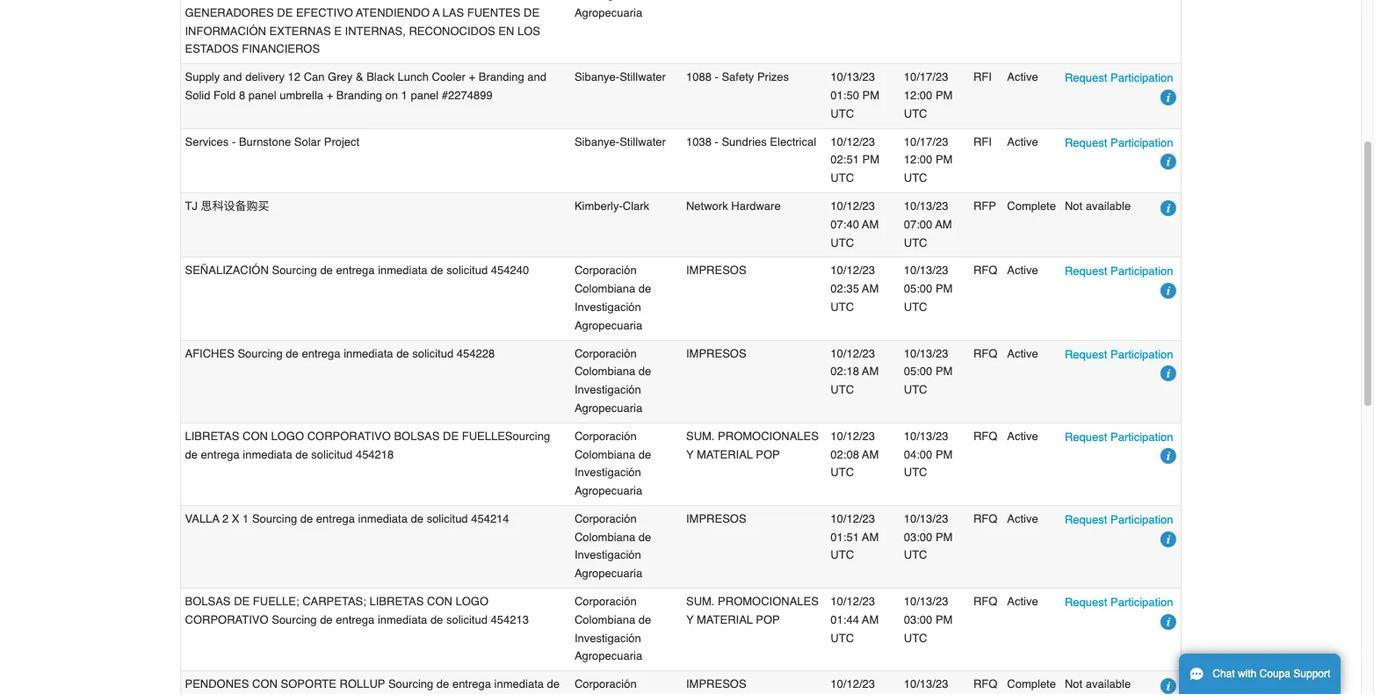 Task type: vqa. For each thing, say whether or not it's contained in the screenshot.


Task type: locate. For each thing, give the bounding box(es) containing it.
10/12/23 inside 10/12/23 02:51 pm utc
[[831, 135, 875, 148]]

investigación for valla 2 x 1 sourcing de entrega inmediata de solicitud 454214
[[575, 549, 641, 562]]

10/12/23 up 01:44
[[831, 595, 875, 608]]

05:00
[[904, 282, 933, 295], [904, 365, 933, 378]]

participation for 10/12/23 02:18 am utc
[[1111, 348, 1174, 361]]

request participation button for 10/12/23 02:08 am utc
[[1065, 428, 1174, 446]]

soporte
[[281, 678, 336, 691]]

3 colombiana from the top
[[575, 448, 636, 461]]

3 corporación colombiana de investigación agropecuaria from the top
[[575, 429, 651, 497]]

de left fuelle;
[[234, 595, 250, 608]]

am right 07:00
[[935, 218, 952, 231]]

am right 07:40
[[862, 218, 879, 231]]

0 vertical spatial not available
[[1065, 200, 1131, 213]]

7 active from the top
[[1007, 595, 1038, 608]]

sourcing down fuelle;
[[272, 613, 317, 626]]

am inside 10/12/23 01:51 am utc
[[862, 530, 879, 544]]

0 vertical spatial 12:00
[[904, 89, 933, 102]]

1 horizontal spatial panel
[[411, 89, 439, 102]]

1 vertical spatial material
[[697, 613, 753, 626]]

2 corporación from the top
[[575, 347, 637, 360]]

0 vertical spatial y
[[686, 448, 694, 461]]

solicitud left the 454218
[[311, 448, 353, 461]]

1 horizontal spatial bolsas
[[394, 429, 440, 443]]

0 vertical spatial 03:00
[[904, 530, 933, 544]]

corporación
[[575, 264, 637, 277], [575, 347, 637, 360], [575, 429, 637, 443], [575, 512, 637, 525], [575, 595, 637, 608], [575, 678, 651, 694]]

05:00 for 10/12/23 02:35 am utc
[[904, 282, 933, 295]]

1 right 'x' at the bottom of the page
[[243, 512, 249, 525]]

sibanye-stillwater left 1088
[[575, 70, 666, 84]]

4 request participation button from the top
[[1065, 345, 1174, 363]]

10/17/23 12:00 pm utc up 10/13/23 07:00 am utc
[[904, 135, 953, 185]]

1 vertical spatial available
[[1086, 678, 1131, 691]]

0 horizontal spatial de
[[234, 595, 250, 608]]

10/12/23 for 02:08
[[831, 429, 875, 443]]

active for 10/12/23 01:44 am utc
[[1007, 595, 1038, 608]]

0 vertical spatial 1
[[401, 89, 408, 102]]

12:00 right 10/13/23 01:50 pm utc
[[904, 89, 933, 102]]

services - burnstone solar project
[[185, 135, 360, 148]]

1 sibanye- from the top
[[575, 70, 620, 84]]

0 vertical spatial bolsas
[[394, 429, 440, 443]]

participation for 10/12/23 02:35 am utc
[[1111, 265, 1174, 278]]

support
[[1294, 668, 1331, 680]]

2 request participation button from the top
[[1065, 133, 1174, 152]]

0 vertical spatial promocionales
[[718, 429, 819, 443]]

10/13/23 03:00 pm utc for 10/12/23 01:51 am utc
[[904, 512, 953, 562]]

3 impresos from the top
[[686, 512, 747, 525]]

con inside pendones con soporte rollup sourcing de entrega inmediata de
[[252, 678, 278, 691]]

0 vertical spatial 05:00
[[904, 282, 933, 295]]

0 vertical spatial +
[[469, 70, 475, 84]]

1 vertical spatial sum. promocionales y material pop
[[686, 595, 819, 626]]

available
[[1086, 200, 1131, 213], [1086, 678, 1131, 691]]

5 corporación colombiana de investigación agropecuaria from the top
[[575, 595, 651, 663]]

utc inside 10/12/23 01:51 am utc
[[831, 549, 854, 562]]

pendones con soporte rollup sourcing de entrega inmediata de
[[185, 678, 560, 694]]

5 investigación from the top
[[575, 632, 641, 645]]

am inside 10/12/23 01:44 am utc
[[862, 613, 879, 626]]

network hardware
[[686, 199, 781, 213]]

1 vertical spatial sibanye-stillwater
[[575, 135, 666, 148]]

pop left 01:44
[[756, 613, 780, 626]]

2 colombiana from the top
[[575, 365, 636, 378]]

am inside 10/12/23 07:40 am utc
[[862, 218, 879, 231]]

5 request participation from the top
[[1065, 430, 1174, 444]]

0 vertical spatial branding
[[479, 70, 524, 84]]

agropecuaria for valla 2 x 1 sourcing de entrega inmediata de solicitud 454214
[[575, 567, 643, 580]]

prizes
[[757, 70, 789, 84]]

1 10/12/23 from the top
[[831, 135, 875, 148]]

4 agropecuaria from the top
[[575, 567, 643, 580]]

1 and from the left
[[223, 70, 242, 84]]

10/13/23 for 10/12/23 02:35 am utc
[[904, 264, 949, 277]]

0 horizontal spatial corporativo
[[185, 613, 269, 626]]

1 05:00 from the top
[[904, 282, 933, 295]]

1 vertical spatial corporativo
[[185, 613, 269, 626]]

tj 思科设备购买
[[185, 199, 269, 213]]

4 investigación from the top
[[575, 549, 641, 562]]

libretas down the afiches
[[185, 429, 239, 443]]

1 not from the top
[[1065, 200, 1083, 213]]

2 complete from the top
[[1007, 678, 1056, 691]]

- right "services" on the left top of page
[[232, 135, 236, 148]]

10/12/23 inside the 10/12/23 02:35 am utc
[[831, 264, 875, 277]]

0 vertical spatial 10/17/23
[[904, 70, 949, 84]]

branding down &
[[336, 89, 382, 102]]

supply and delivery 12 can grey & black lunch cooler + branding and solid fold 8 panel umbrella + branding on 1 panel #2274899
[[185, 70, 547, 102]]

de left fuellesourcing
[[443, 429, 459, 443]]

1 sum. promocionales y material pop from the top
[[686, 429, 819, 461]]

2 impresos from the top
[[686, 347, 747, 360]]

corporación colombiana de investigación agropecuaria
[[575, 264, 651, 332], [575, 347, 651, 415], [575, 429, 651, 497], [575, 512, 651, 580], [575, 595, 651, 663]]

0 vertical spatial available
[[1086, 200, 1131, 213]]

2 03:00 from the top
[[904, 613, 933, 626]]

1 vertical spatial 12:00
[[904, 153, 933, 166]]

#2274899
[[442, 89, 493, 102]]

am right the 02:18
[[862, 365, 879, 378]]

corporación for valla 2 x 1 sourcing de entrega inmediata de solicitud 454214
[[575, 512, 637, 525]]

am inside the 10/12/23 02:35 am utc
[[862, 282, 879, 295]]

1 stillwater from the top
[[620, 70, 666, 84]]

2 request from the top
[[1065, 136, 1108, 149]]

pop left 02:08
[[756, 448, 780, 461]]

fold
[[214, 89, 236, 102]]

4 impresos from the top
[[686, 678, 747, 691]]

0 horizontal spatial libretas
[[185, 429, 239, 443]]

request participation for 10/13/23 01:50 pm utc
[[1065, 71, 1174, 85]]

1 panel from the left
[[248, 89, 276, 102]]

5 agropecuaria from the top
[[575, 650, 643, 663]]

panel
[[248, 89, 276, 102], [411, 89, 439, 102]]

5 participation from the top
[[1111, 430, 1174, 444]]

con inside libretas con logo corporativo bolsas de fuellesourcing de entrega inmediata de solicitud 454218
[[243, 429, 268, 443]]

12:00
[[904, 89, 933, 102], [904, 153, 933, 166]]

+ down grey
[[327, 89, 333, 102]]

1 sibanye-stillwater from the top
[[575, 70, 666, 84]]

1 horizontal spatial corporativo
[[307, 429, 391, 443]]

0 vertical spatial corporativo
[[307, 429, 391, 443]]

utc down 02:35 at the right top of page
[[831, 300, 854, 314]]

am right '01:51'
[[862, 530, 879, 544]]

rfq for 10/12/23 02:18 am utc
[[974, 347, 998, 360]]

03:00 for 10/12/23 01:44 am utc
[[904, 613, 933, 626]]

4 request from the top
[[1065, 348, 1108, 361]]

solicitud left the 454214
[[427, 512, 468, 525]]

utc down 02:08
[[831, 466, 854, 479]]

pm for 10/12/23 01:51 am utc
[[936, 530, 953, 544]]

0 vertical spatial not
[[1065, 200, 1083, 213]]

1 horizontal spatial logo
[[456, 595, 489, 608]]

2 sibanye-stillwater from the top
[[575, 135, 666, 148]]

0 horizontal spatial panel
[[248, 89, 276, 102]]

impresos for 01:51
[[686, 512, 747, 525]]

1 vertical spatial libretas
[[370, 595, 424, 608]]

colombiana for señalización sourcing de entrega inmediata de solicitud 454240
[[575, 282, 636, 295]]

pm
[[862, 89, 880, 102], [936, 89, 953, 102], [862, 153, 880, 166], [936, 153, 953, 166], [936, 282, 953, 295], [936, 365, 953, 378], [936, 448, 953, 461], [936, 530, 953, 544], [936, 613, 953, 626]]

participation for 10/12/23 02:08 am utc
[[1111, 430, 1174, 444]]

1 available from the top
[[1086, 200, 1131, 213]]

6 participation from the top
[[1111, 513, 1174, 526]]

- right 1088
[[715, 70, 719, 84]]

1 agropecuaria from the top
[[575, 319, 643, 332]]

afiches
[[185, 347, 234, 360]]

request for 10/12/23 01:51 am utc
[[1065, 513, 1108, 526]]

0 vertical spatial con
[[243, 429, 268, 443]]

sibanye-stillwater for 1088
[[575, 70, 666, 84]]

1 vertical spatial sum.
[[686, 595, 715, 608]]

0 vertical spatial sibanye-
[[575, 70, 620, 84]]

y for 02:08
[[686, 448, 694, 461]]

07:00
[[904, 218, 933, 231]]

request participation for 10/12/23 01:51 am utc
[[1065, 513, 1174, 526]]

1 corporación from the top
[[575, 264, 637, 277]]

05:00 right "10/12/23 02:18 am utc"
[[904, 365, 933, 378]]

10/13/23 for 10/12/23 01:51 am utc
[[904, 512, 949, 525]]

utc down 04:00
[[904, 466, 928, 479]]

0 vertical spatial 10/17/23 12:00 pm utc
[[904, 70, 953, 120]]

participation
[[1111, 71, 1174, 85], [1111, 136, 1174, 149], [1111, 265, 1174, 278], [1111, 348, 1174, 361], [1111, 430, 1174, 444], [1111, 513, 1174, 526], [1111, 596, 1174, 609]]

10/12/23 inside 10/12/23 01:44 am utc
[[831, 595, 875, 608]]

de
[[320, 264, 333, 277], [431, 264, 443, 277], [639, 282, 651, 295], [286, 347, 299, 360], [396, 347, 409, 360], [639, 365, 651, 378], [185, 448, 198, 461], [295, 448, 308, 461], [639, 448, 651, 461], [300, 512, 313, 525], [411, 512, 424, 525], [639, 530, 651, 544], [320, 613, 333, 626], [430, 613, 443, 626], [639, 613, 651, 626], [437, 678, 449, 691], [547, 678, 560, 691]]

0 vertical spatial 10/13/23 03:00 pm utc
[[904, 512, 953, 562]]

corporación for bolsas de fuelle; carpetas; libretas con logo corporativo sourcing de entrega inmediata de solicitud 454213
[[575, 595, 637, 608]]

1 vertical spatial 05:00
[[904, 365, 933, 378]]

10/13/23 03:00 pm utc right 10/12/23 01:44 am utc
[[904, 595, 953, 645]]

complete for rfq
[[1007, 678, 1056, 691]]

1 horizontal spatial libretas
[[370, 595, 424, 608]]

4 10/12/23 from the top
[[831, 347, 875, 360]]

1 vertical spatial con
[[427, 595, 452, 608]]

1 request from the top
[[1065, 71, 1108, 85]]

&
[[356, 70, 363, 84]]

corporativo up the 454218
[[307, 429, 391, 443]]

investigación for afiches sourcing de entrega inmediata de solicitud 454228
[[575, 383, 641, 396]]

6 rfq from the top
[[974, 678, 998, 691]]

1 y from the top
[[686, 448, 694, 461]]

1 vertical spatial 1
[[243, 512, 249, 525]]

10/17/23 12:00 pm utc
[[904, 70, 953, 120], [904, 135, 953, 185]]

not for rfq
[[1065, 678, 1083, 691]]

colombiana for bolsas de fuelle; carpetas; libretas con logo corporativo sourcing de entrega inmediata de solicitud 454213
[[575, 613, 636, 626]]

2 10/12/23 from the top
[[831, 199, 875, 213]]

am for 01:44
[[862, 613, 879, 626]]

10/12/23 up 02:35 at the right top of page
[[831, 264, 875, 277]]

2 rfi from the top
[[974, 135, 992, 148]]

- for safety
[[715, 70, 719, 84]]

10/13/23
[[831, 70, 875, 84], [904, 199, 949, 213], [904, 264, 949, 277], [904, 347, 949, 360], [904, 429, 949, 443], [904, 512, 949, 525], [904, 595, 949, 608], [904, 678, 953, 694]]

request participation button for 10/12/23 02:18 am utc
[[1065, 345, 1174, 363]]

inmediata inside libretas con logo corporativo bolsas de fuellesourcing de entrega inmediata de solicitud 454218
[[243, 448, 292, 461]]

bolsas
[[394, 429, 440, 443], [185, 595, 231, 608]]

am inside the "10/12/23 02:08 am utc"
[[862, 448, 879, 461]]

0 horizontal spatial +
[[327, 89, 333, 102]]

4 rfq from the top
[[974, 512, 998, 525]]

investigación for libretas con logo corporativo bolsas de fuellesourcing de entrega inmediata de solicitud 454218
[[575, 466, 641, 479]]

- for sundries
[[715, 135, 719, 148]]

0 vertical spatial material
[[697, 448, 753, 461]]

stillwater left 1088
[[620, 70, 666, 84]]

3 active from the top
[[1007, 264, 1038, 277]]

branding
[[479, 70, 524, 84], [336, 89, 382, 102]]

agropecuaria
[[575, 319, 643, 332], [575, 402, 643, 415], [575, 484, 643, 497], [575, 567, 643, 580], [575, 650, 643, 663]]

7 request participation from the top
[[1065, 596, 1174, 609]]

2 sum. from the top
[[686, 595, 715, 608]]

2 investigación from the top
[[575, 383, 641, 396]]

2 vertical spatial con
[[252, 678, 278, 691]]

10/13/23 05:00 pm utc down 10/13/23 07:00 am utc
[[904, 264, 953, 314]]

utc down 01:44
[[831, 632, 854, 645]]

utc inside 10/12/23 07:40 am utc
[[831, 236, 854, 249]]

1 vertical spatial not available
[[1065, 678, 1131, 691]]

and
[[223, 70, 242, 84], [528, 70, 547, 84]]

pendones
[[185, 678, 249, 691]]

can
[[304, 70, 325, 84]]

stillwater left 1038
[[620, 135, 666, 148]]

am right 02:35 at the right top of page
[[862, 282, 879, 295]]

utc down 07:00
[[904, 236, 928, 249]]

1 vertical spatial 10/13/23 03:00 pm utc
[[904, 595, 953, 645]]

- for burnstone
[[232, 135, 236, 148]]

1038
[[686, 135, 712, 148]]

0 horizontal spatial 1
[[243, 512, 249, 525]]

sourcing right the afiches
[[238, 347, 283, 360]]

10/12/23 down 10/12/23 01:44 am utc
[[831, 678, 879, 694]]

1 vertical spatial rfi
[[974, 135, 992, 148]]

0 horizontal spatial branding
[[336, 89, 382, 102]]

1088
[[686, 70, 712, 84]]

colombiana
[[575, 282, 636, 295], [575, 365, 636, 378], [575, 448, 636, 461], [575, 530, 636, 544], [575, 613, 636, 626]]

4 participation from the top
[[1111, 348, 1174, 361]]

1 vertical spatial 03:00
[[904, 613, 933, 626]]

1 10/13/23 05:00 pm utc from the top
[[904, 264, 953, 314]]

am for 01:51
[[862, 530, 879, 544]]

1 sum. from the top
[[686, 429, 715, 443]]

active for 10/12/23 01:51 am utc
[[1007, 512, 1038, 525]]

1 colombiana from the top
[[575, 282, 636, 295]]

1
[[401, 89, 408, 102], [243, 512, 249, 525]]

con
[[243, 429, 268, 443], [427, 595, 452, 608], [252, 678, 278, 691]]

7 request participation button from the top
[[1065, 593, 1174, 612]]

panel down lunch
[[411, 89, 439, 102]]

not available
[[1065, 200, 1131, 213], [1065, 678, 1131, 691]]

0 vertical spatial de
[[443, 429, 459, 443]]

1 rfq from the top
[[974, 264, 998, 277]]

participation for 10/12/23 01:44 am utc
[[1111, 596, 1174, 609]]

10/12/23 inside "10/12/23 02:18 am utc"
[[831, 347, 875, 360]]

10/17/23 right 10/13/23 01:50 pm utc
[[904, 70, 949, 84]]

1 vertical spatial 10/17/23 12:00 pm utc
[[904, 135, 953, 185]]

0 horizontal spatial and
[[223, 70, 242, 84]]

2 rfq from the top
[[974, 347, 998, 360]]

10/12/23 02:35 am utc
[[831, 264, 879, 314]]

0 vertical spatial sum.
[[686, 429, 715, 443]]

entrega inside the bolsas de fuelle; carpetas; libretas con logo corporativo sourcing de entrega inmediata de solicitud 454213
[[336, 613, 375, 626]]

1 10/17/23 from the top
[[904, 70, 949, 84]]

10/12/23 inside the "10/12/23 02:08 am utc"
[[831, 429, 875, 443]]

1 vertical spatial sibanye-
[[575, 135, 620, 148]]

3 rfq from the top
[[974, 429, 998, 443]]

- right 1038
[[715, 135, 719, 148]]

03:00 right 10/12/23 01:51 am utc
[[904, 530, 933, 544]]

1 participation from the top
[[1111, 71, 1174, 85]]

1 horizontal spatial 1
[[401, 89, 408, 102]]

sum.
[[686, 429, 715, 443], [686, 595, 715, 608]]

10/13/23 05:00 pm utc for 10/12/23 02:18 am utc
[[904, 347, 953, 396]]

participation for 10/12/23 01:51 am utc
[[1111, 513, 1174, 526]]

3 request from the top
[[1065, 265, 1108, 278]]

10/13/23 04:00 pm utc
[[904, 429, 953, 479]]

1 vertical spatial not
[[1065, 678, 1083, 691]]

10/12/23 up the 02:18
[[831, 347, 875, 360]]

10/12/23 up 02:08
[[831, 429, 875, 443]]

8 10/12/23 from the top
[[831, 678, 879, 694]]

10/12/23 inside 10/12/23 07:40 am utc
[[831, 199, 875, 213]]

material
[[697, 448, 753, 461], [697, 613, 753, 626]]

sourcing inside the bolsas de fuelle; carpetas; libretas con logo corporativo sourcing de entrega inmediata de solicitud 454213
[[272, 613, 317, 626]]

complete
[[1007, 199, 1056, 213], [1007, 678, 1056, 691]]

1 material from the top
[[697, 448, 753, 461]]

0 vertical spatial sum. promocionales y material pop
[[686, 429, 819, 461]]

10/17/23 12:00 pm utc for 10/12/23
[[904, 135, 953, 185]]

investigación
[[575, 300, 641, 314], [575, 383, 641, 396], [575, 466, 641, 479], [575, 549, 641, 562], [575, 632, 641, 645]]

sourcing inside pendones con soporte rollup sourcing de entrega inmediata de
[[388, 678, 433, 691]]

-
[[715, 70, 719, 84], [232, 135, 236, 148], [715, 135, 719, 148]]

7 request from the top
[[1065, 596, 1108, 609]]

sibanye-stillwater
[[575, 70, 666, 84], [575, 135, 666, 148]]

request participation button for 10/12/23 02:35 am utc
[[1065, 262, 1174, 281]]

12:00 right 10/12/23 02:51 pm utc
[[904, 153, 933, 166]]

utc down the 02:18
[[831, 383, 854, 396]]

1 vertical spatial pop
[[756, 613, 780, 626]]

solicitud inside libretas con logo corporativo bolsas de fuellesourcing de entrega inmediata de solicitud 454218
[[311, 448, 353, 461]]

01:50
[[831, 89, 859, 102]]

4 request participation from the top
[[1065, 348, 1174, 361]]

fuellesourcing
[[462, 429, 550, 443]]

2 10/13/23 05:00 pm utc from the top
[[904, 347, 953, 396]]

utc inside the "10/12/23 02:08 am utc"
[[831, 466, 854, 479]]

2 sibanye- from the top
[[575, 135, 620, 148]]

10/13/23 for 10/12/23 02:08 am utc
[[904, 429, 949, 443]]

safety
[[722, 70, 754, 84]]

454214
[[471, 512, 509, 525]]

0 vertical spatial complete
[[1007, 199, 1056, 213]]

5 request participation button from the top
[[1065, 428, 1174, 446]]

1 vertical spatial bolsas
[[185, 595, 231, 608]]

1 vertical spatial de
[[234, 595, 250, 608]]

solicitud left 454213
[[446, 613, 488, 626]]

0 vertical spatial pop
[[756, 448, 780, 461]]

01:51
[[831, 530, 859, 544]]

7 10/12/23 from the top
[[831, 595, 875, 608]]

complete for rfp
[[1007, 199, 1056, 213]]

10/12/23 up 07:40
[[831, 199, 875, 213]]

request participation button for 10/12/23 01:51 am utc
[[1065, 511, 1174, 529]]

0 vertical spatial logo
[[271, 429, 304, 443]]

1 vertical spatial logo
[[456, 595, 489, 608]]

10/13/23 03:00 pm utc
[[904, 512, 953, 562], [904, 595, 953, 645]]

active for 10/12/23 02:35 am utc
[[1007, 264, 1038, 277]]

pm inside 10/13/23 04:00 pm utc
[[936, 448, 953, 461]]

10/13/23 for 10/12/23 07:40 am utc
[[904, 199, 949, 213]]

10/13/23 inside 10/13/23 04:00 pm utc
[[904, 429, 949, 443]]

1 10/17/23 12:00 pm utc from the top
[[904, 70, 953, 120]]

0 vertical spatial libretas
[[185, 429, 239, 443]]

sibanye-
[[575, 70, 620, 84], [575, 135, 620, 148]]

rfi
[[974, 70, 992, 84], [974, 135, 992, 148]]

0 vertical spatial sibanye-stillwater
[[575, 70, 666, 84]]

logo inside libretas con logo corporativo bolsas de fuellesourcing de entrega inmediata de solicitud 454218
[[271, 429, 304, 443]]

corporación for afiches sourcing de entrega inmediata de solicitud 454228
[[575, 347, 637, 360]]

6 active from the top
[[1007, 512, 1038, 525]]

1 active from the top
[[1007, 70, 1038, 84]]

10/12/23 up 02:51 on the top of the page
[[831, 135, 875, 148]]

utc inside 10/13/23 07:00 am utc
[[904, 236, 928, 249]]

sourcing right rollup
[[388, 678, 433, 691]]

am inside "10/12/23 02:18 am utc"
[[862, 365, 879, 378]]

sibanye-stillwater up kimberly-clark
[[575, 135, 666, 148]]

1 vertical spatial 10/17/23
[[904, 135, 949, 148]]

1 horizontal spatial branding
[[479, 70, 524, 84]]

promocionales
[[718, 429, 819, 443], [718, 595, 819, 608]]

10/12/23 inside 10/12/23 01:51 am utc
[[831, 512, 875, 525]]

4 active from the top
[[1007, 347, 1038, 360]]

impresos
[[686, 264, 747, 277], [686, 347, 747, 360], [686, 512, 747, 525], [686, 678, 747, 691]]

utc inside 10/12/23 02:51 pm utc
[[831, 171, 854, 185]]

1 10/13/23 03:00 pm utc from the top
[[904, 512, 953, 562]]

3 request participation from the top
[[1065, 265, 1174, 278]]

branding up #2274899
[[479, 70, 524, 84]]

454218
[[356, 448, 394, 461]]

4 corporación from the top
[[575, 512, 637, 525]]

0 horizontal spatial bolsas
[[185, 595, 231, 608]]

10/13/23 05:00 pm utc for 10/12/23 02:35 am utc
[[904, 264, 953, 314]]

1 pop from the top
[[756, 448, 780, 461]]

request
[[1065, 71, 1108, 85], [1065, 136, 1108, 149], [1065, 265, 1108, 278], [1065, 348, 1108, 361], [1065, 430, 1108, 444], [1065, 513, 1108, 526], [1065, 596, 1108, 609]]

7 participation from the top
[[1111, 596, 1174, 609]]

agropecuaria for afiches sourcing de entrega inmediata de solicitud 454228
[[575, 402, 643, 415]]

utc down 01:50
[[831, 107, 854, 120]]

2 10/17/23 12:00 pm utc from the top
[[904, 135, 953, 185]]

request for 10/12/23 02:08 am utc
[[1065, 430, 1108, 444]]

1 horizontal spatial and
[[528, 70, 547, 84]]

not available for rfp
[[1065, 200, 1131, 213]]

pop for 01:44
[[756, 613, 780, 626]]

sum. for 10/12/23 01:44 am utc
[[686, 595, 715, 608]]

inmediata
[[378, 264, 428, 277], [344, 347, 393, 360], [243, 448, 292, 461], [358, 512, 408, 525], [378, 613, 427, 626], [494, 678, 544, 691]]

6 request from the top
[[1065, 513, 1108, 526]]

2 promocionales from the top
[[718, 595, 819, 608]]

10/12/23 up '01:51'
[[831, 512, 875, 525]]

10/13/23 inside 10/13/23 07:00 am utc
[[904, 199, 949, 213]]

sundries
[[722, 135, 767, 148]]

1 horizontal spatial de
[[443, 429, 459, 443]]

1 right on
[[401, 89, 408, 102]]

10/17/23
[[904, 70, 949, 84], [904, 135, 949, 148]]

+ up #2274899
[[469, 70, 475, 84]]

am for 07:40
[[862, 218, 879, 231]]

1 request participation button from the top
[[1065, 69, 1174, 87]]

request participation button
[[1065, 69, 1174, 87], [1065, 133, 1174, 152], [1065, 262, 1174, 281], [1065, 345, 1174, 363], [1065, 428, 1174, 446], [1065, 511, 1174, 529], [1065, 593, 1174, 612]]

1 impresos from the top
[[686, 264, 747, 277]]

3 10/12/23 from the top
[[831, 264, 875, 277]]

1 vertical spatial stillwater
[[620, 135, 666, 148]]

2 agropecuaria from the top
[[575, 402, 643, 415]]

4 colombiana from the top
[[575, 530, 636, 544]]

03:00 for 10/12/23 01:51 am utc
[[904, 530, 933, 544]]

1 vertical spatial promocionales
[[718, 595, 819, 608]]

2 not available from the top
[[1065, 678, 1131, 691]]

2 participation from the top
[[1111, 136, 1174, 149]]

1 vertical spatial 10/13/23 05:00 pm utc
[[904, 347, 953, 396]]

2 not from the top
[[1065, 678, 1083, 691]]

pop for 02:08
[[756, 448, 780, 461]]

stillwater for 1088 - safety prizes
[[620, 70, 666, 84]]

am right 02:08
[[862, 448, 879, 461]]

con for rollup
[[252, 678, 278, 691]]

stillwater for 1038 - sundries electrical
[[620, 135, 666, 148]]

3 request participation button from the top
[[1065, 262, 1174, 281]]

10/13/23 05:00 pm utc right "10/12/23 02:18 am utc"
[[904, 347, 953, 396]]

2 request participation from the top
[[1065, 136, 1174, 149]]

10/12/23 02:08 am utc
[[831, 429, 879, 479]]

pm for 10/12/23 01:44 am utc
[[936, 613, 953, 626]]

libretas right carpetas;
[[370, 595, 424, 608]]

panel down the delivery
[[248, 89, 276, 102]]

10/17/23 right 10/12/23 02:51 pm utc
[[904, 135, 949, 148]]

am for 07:00
[[935, 218, 952, 231]]

10/17/23 12:00 pm utc right 10/13/23 01:50 pm utc
[[904, 70, 953, 120]]

1 vertical spatial complete
[[1007, 678, 1056, 691]]

10/12/23
[[831, 135, 875, 148], [831, 199, 875, 213], [831, 264, 875, 277], [831, 347, 875, 360], [831, 429, 875, 443], [831, 512, 875, 525], [831, 595, 875, 608], [831, 678, 879, 694]]

pm for 10/12/23 02:18 am utc
[[936, 365, 953, 378]]

10/13/23 03:00 pm utc right 10/12/23 01:51 am utc
[[904, 512, 953, 562]]

1 vertical spatial y
[[686, 613, 694, 626]]

request participation for 10/12/23 02:51 pm utc
[[1065, 136, 1174, 149]]

not
[[1065, 200, 1083, 213], [1065, 678, 1083, 691]]

5 request from the top
[[1065, 430, 1108, 444]]

10/12/23 for 01:51
[[831, 512, 875, 525]]

6 request participation from the top
[[1065, 513, 1174, 526]]

0 vertical spatial 10/13/23 05:00 pm utc
[[904, 264, 953, 314]]

utc down 02:51 on the top of the page
[[831, 171, 854, 185]]

am right 01:44
[[862, 613, 879, 626]]

pop
[[756, 448, 780, 461], [756, 613, 780, 626]]

utc down 07:40
[[831, 236, 854, 249]]

utc
[[831, 107, 854, 120], [904, 107, 928, 120], [831, 171, 854, 185], [904, 171, 928, 185], [831, 236, 854, 249], [904, 236, 928, 249], [831, 300, 854, 314], [904, 300, 928, 314], [831, 383, 854, 396], [904, 383, 928, 396], [831, 466, 854, 479], [904, 466, 928, 479], [831, 549, 854, 562], [904, 549, 928, 562], [831, 632, 854, 645], [904, 632, 928, 645]]

454240
[[491, 264, 529, 277]]

1 03:00 from the top
[[904, 530, 933, 544]]

10/12/23 07:40 am utc
[[831, 199, 879, 249]]

1 promocionales from the top
[[718, 429, 819, 443]]

available for rfq
[[1086, 678, 1131, 691]]

0 horizontal spatial logo
[[271, 429, 304, 443]]

x
[[232, 512, 239, 525]]

utc down '01:51'
[[831, 549, 854, 562]]

3 investigación from the top
[[575, 466, 641, 479]]

03:00 right 10/12/23 01:44 am utc
[[904, 613, 933, 626]]

solicitud left 454240
[[447, 264, 488, 277]]

sibanye- for 1088
[[575, 70, 620, 84]]

2 material from the top
[[697, 613, 753, 626]]

5 active from the top
[[1007, 429, 1038, 443]]

05:00 right the 10/12/23 02:35 am utc
[[904, 282, 933, 295]]

5 colombiana from the top
[[575, 613, 636, 626]]

utc inside the 10/12/23 02:35 am utc
[[831, 300, 854, 314]]

corporativo down fuelle;
[[185, 613, 269, 626]]

2 pop from the top
[[756, 613, 780, 626]]

am inside 10/13/23 07:00 am utc
[[935, 218, 952, 231]]

am
[[862, 218, 879, 231], [935, 218, 952, 231], [862, 282, 879, 295], [862, 365, 879, 378], [862, 448, 879, 461], [862, 530, 879, 544], [862, 613, 879, 626]]

1 corporación colombiana de investigación agropecuaria from the top
[[575, 264, 651, 332]]

0 vertical spatial stillwater
[[620, 70, 666, 84]]

6 request participation button from the top
[[1065, 511, 1174, 529]]

libretas
[[185, 429, 239, 443], [370, 595, 424, 608]]

0 vertical spatial rfi
[[974, 70, 992, 84]]

10/17/23 for 10/12/23 02:51 pm utc
[[904, 135, 949, 148]]



Task type: describe. For each thing, give the bounding box(es) containing it.
network
[[686, 199, 728, 213]]

07:40
[[831, 218, 859, 231]]

umbrella
[[280, 89, 323, 102]]

active for 10/12/23 02:18 am utc
[[1007, 347, 1038, 360]]

10/12/23 for 02:51
[[831, 135, 875, 148]]

sibanye- for 1038
[[575, 135, 620, 148]]

8
[[239, 89, 245, 102]]

colombiana for libretas con logo corporativo bolsas de fuellesourcing de entrega inmediata de solicitud 454218
[[575, 448, 636, 461]]

1 vertical spatial branding
[[336, 89, 382, 102]]

1 horizontal spatial +
[[469, 70, 475, 84]]

active for 10/12/23 02:08 am utc
[[1007, 429, 1038, 443]]

corporativo inside the bolsas de fuelle; carpetas; libretas con logo corporativo sourcing de entrega inmediata de solicitud 454213
[[185, 613, 269, 626]]

corporación colombiana de investigación agropecuaria for valla 2 x 1 sourcing de entrega inmediata de solicitud 454214
[[575, 512, 651, 580]]

valla
[[185, 512, 219, 525]]

pm inside 10/12/23 02:51 pm utc
[[862, 153, 880, 166]]

rfq for 10/12/23 01:51 am utc
[[974, 512, 998, 525]]

utc right 10/12/23 01:44 am utc
[[904, 632, 928, 645]]

active for 10/12/23 02:51 pm utc
[[1007, 135, 1038, 148]]

bolsas de fuelle; carpetas; libretas con logo corporativo sourcing de entrega inmediata de solicitud 454213
[[185, 595, 529, 626]]

solicitud inside the bolsas de fuelle; carpetas; libretas con logo corporativo sourcing de entrega inmediata de solicitud 454213
[[446, 613, 488, 626]]

sourcing right 'x' at the bottom of the page
[[252, 512, 297, 525]]

1088 - safety prizes
[[686, 70, 789, 84]]

electrical
[[770, 135, 816, 148]]

04:00
[[904, 448, 933, 461]]

sourcing right 'señalización' at the left top of page
[[272, 264, 317, 277]]

entrega inside libretas con logo corporativo bolsas de fuellesourcing de entrega inmediata de solicitud 454218
[[201, 448, 240, 461]]

454213
[[491, 613, 529, 626]]

10/12/23 for 02:18
[[831, 347, 875, 360]]

con inside the bolsas de fuelle; carpetas; libretas con logo corporativo sourcing de entrega inmediata de solicitud 454213
[[427, 595, 452, 608]]

y for 01:44
[[686, 613, 694, 626]]

bolsas inside the bolsas de fuelle; carpetas; libretas con logo corporativo sourcing de entrega inmediata de solicitud 454213
[[185, 595, 231, 608]]

solar
[[294, 135, 321, 148]]

1 inside supply and delivery 12 can grey & black lunch cooler + branding and solid fold 8 panel umbrella + branding on 1 panel #2274899
[[401, 89, 408, 102]]

pm for 10/12/23 02:51 pm utc
[[936, 153, 953, 166]]

05:00 for 10/12/23 02:18 am utc
[[904, 365, 933, 378]]

sum. for 10/12/23 02:08 am utc
[[686, 429, 715, 443]]

on
[[385, 89, 398, 102]]

2 panel from the left
[[411, 89, 439, 102]]

not available for rfq
[[1065, 678, 1131, 691]]

agropecuaria for señalización sourcing de entrega inmediata de solicitud 454240
[[575, 319, 643, 332]]

10/12/23 01:51 am utc
[[831, 512, 879, 562]]

available for rfp
[[1086, 200, 1131, 213]]

rfq for 10/12/23 02:08 am utc
[[974, 429, 998, 443]]

pm inside 10/13/23 01:50 pm utc
[[862, 89, 880, 102]]

promocionales for 10/12/23 02:08 am utc
[[718, 429, 819, 443]]

de inside the bolsas de fuelle; carpetas; libretas con logo corporativo sourcing de entrega inmediata de solicitud 454213
[[234, 595, 250, 608]]

02:51
[[831, 153, 859, 166]]

kimberly-
[[575, 199, 623, 213]]

10/12/23 for 02:35
[[831, 264, 875, 277]]

de inside libretas con logo corporativo bolsas de fuellesourcing de entrega inmediata de solicitud 454218
[[443, 429, 459, 443]]

material for 01:44
[[697, 613, 753, 626]]

rollup
[[340, 678, 385, 691]]

02:08
[[831, 448, 859, 461]]

utc right 10/12/23 01:51 am utc
[[904, 549, 928, 562]]

10/17/23 for 10/13/23 01:50 pm utc
[[904, 70, 949, 84]]

cooler
[[432, 70, 466, 84]]

agropecuaria for bolsas de fuelle; carpetas; libretas con logo corporativo sourcing de entrega inmediata de solicitud 454213
[[575, 650, 643, 663]]

solid
[[185, 89, 210, 102]]

6 corporación from the top
[[575, 678, 651, 694]]

02:18
[[831, 365, 859, 378]]

valla 2 x 1 sourcing de entrega inmediata de solicitud 454214
[[185, 512, 509, 525]]

pm for 10/13/23 01:50 pm utc
[[936, 89, 953, 102]]

10/12/23 01:44 am utc
[[831, 595, 879, 645]]

impresos for 02:35
[[686, 264, 747, 277]]

corporación colombiana de investigación agropecuaria for señalización sourcing de entrega inmediata de solicitud 454240
[[575, 264, 651, 332]]

utc right "10/12/23 02:18 am utc"
[[904, 383, 928, 396]]

request for 10/12/23 02:35 am utc
[[1065, 265, 1108, 278]]

chat
[[1213, 668, 1235, 680]]

kimberly-clark
[[575, 199, 649, 213]]

chat with coupa support button
[[1179, 654, 1341, 694]]

impresos for 02:18
[[686, 347, 747, 360]]

request participation button for 10/13/23 01:50 pm utc
[[1065, 69, 1174, 87]]

tj
[[185, 199, 198, 213]]

carpetas;
[[302, 595, 366, 608]]

corporación colombiana de investigación agropecuaria for afiches sourcing de entrega inmediata de solicitud 454228
[[575, 347, 651, 415]]

request for 10/12/23 01:44 am utc
[[1065, 596, 1108, 609]]

clark
[[623, 199, 649, 213]]

sum. promocionales y material pop for 02:08
[[686, 429, 819, 461]]

request for 10/12/23 02:51 pm utc
[[1065, 136, 1108, 149]]

request for 10/12/23 02:18 am utc
[[1065, 348, 1108, 361]]

request for 10/13/23 01:50 pm utc
[[1065, 71, 1108, 85]]

12
[[288, 70, 301, 84]]

2
[[222, 512, 229, 525]]

sibanye-stillwater for 1038
[[575, 135, 666, 148]]

señalización sourcing de entrega inmediata de solicitud 454240
[[185, 264, 529, 277]]

10/17/23 12:00 pm utc for 10/13/23
[[904, 70, 953, 120]]

con for corporativo
[[243, 429, 268, 443]]

corporación colombiana de investigación agropecuaria for bolsas de fuelle; carpetas; libretas con logo corporativo sourcing de entrega inmediata de solicitud 454213
[[575, 595, 651, 663]]

investigación for bolsas de fuelle; carpetas; libretas con logo corporativo sourcing de entrega inmediata de solicitud 454213
[[575, 632, 641, 645]]

02:35
[[831, 282, 859, 295]]

corporación for señalización sourcing de entrega inmediata de solicitud 454240
[[575, 264, 637, 277]]

participation for 10/12/23 02:51 pm utc
[[1111, 136, 1174, 149]]

10/13/23 inside 10/13/23 01:50 pm utc
[[831, 70, 875, 84]]

454228
[[457, 347, 495, 360]]

coupa
[[1260, 668, 1291, 680]]

10/12/23 02:18 am utc
[[831, 347, 879, 396]]

am for 02:18
[[862, 365, 879, 378]]

chat with coupa support
[[1213, 668, 1331, 680]]

request participation for 10/12/23 02:35 am utc
[[1065, 265, 1174, 278]]

solicitud left 454228
[[412, 347, 454, 360]]

agropecuaria for libretas con logo corporativo bolsas de fuellesourcing de entrega inmediata de solicitud 454218
[[575, 484, 643, 497]]

rfi for 10/13/23 01:50 pm utc
[[974, 70, 992, 84]]

01:44
[[831, 613, 859, 626]]

supply
[[185, 70, 220, 84]]

colombiana for afiches sourcing de entrega inmediata de solicitud 454228
[[575, 365, 636, 378]]

am for 02:08
[[862, 448, 879, 461]]

request participation for 10/12/23 02:18 am utc
[[1065, 348, 1174, 361]]

utc up 07:00
[[904, 171, 928, 185]]

10/13/23 07:00 am utc
[[904, 199, 952, 249]]

rfp
[[974, 199, 996, 213]]

inmediata inside pendones con soporte rollup sourcing de entrega inmediata de
[[494, 678, 544, 691]]

10/13/23 for 10/12/23 01:44 am utc
[[904, 595, 949, 608]]

investigación for señalización sourcing de entrega inmediata de solicitud 454240
[[575, 300, 641, 314]]

bolsas inside libretas con logo corporativo bolsas de fuellesourcing de entrega inmediata de solicitud 454218
[[394, 429, 440, 443]]

black
[[367, 70, 395, 84]]

10/13/23 03:00 pm utc for 10/12/23 01:44 am utc
[[904, 595, 953, 645]]

request participation button for 10/12/23 01:44 am utc
[[1065, 593, 1174, 612]]

pm for 10/12/23 02:08 am utc
[[936, 448, 953, 461]]

utc inside 10/13/23 04:00 pm utc
[[904, 466, 928, 479]]

rfq for 10/12/23
[[974, 678, 998, 691]]

fuelle;
[[253, 595, 299, 608]]

utc inside "10/12/23 02:18 am utc"
[[831, 383, 854, 396]]

10/13/23 01:50 pm utc
[[831, 70, 880, 120]]

burnstone
[[239, 135, 291, 148]]

10/12/23 for 07:40
[[831, 199, 875, 213]]

rfi for 10/12/23 02:51 pm utc
[[974, 135, 992, 148]]

services
[[185, 135, 229, 148]]

material for 02:08
[[697, 448, 753, 461]]

1 vertical spatial +
[[327, 89, 333, 102]]

project
[[324, 135, 360, 148]]

corporativo inside libretas con logo corporativo bolsas de fuellesourcing de entrega inmediata de solicitud 454218
[[307, 429, 391, 443]]

1038 - sundries electrical
[[686, 135, 816, 148]]

hardware
[[731, 199, 781, 213]]

request participation for 10/12/23 01:44 am utc
[[1065, 596, 1174, 609]]

with
[[1238, 668, 1257, 680]]

utc right 10/13/23 01:50 pm utc
[[904, 107, 928, 120]]

request participation for 10/12/23 02:08 am utc
[[1065, 430, 1174, 444]]

afiches sourcing de entrega inmediata de solicitud 454228
[[185, 347, 495, 360]]

思科设备购买
[[201, 199, 269, 213]]

libretas inside libretas con logo corporativo bolsas de fuellesourcing de entrega inmediata de solicitud 454218
[[185, 429, 239, 443]]

not for rfp
[[1065, 200, 1083, 213]]

request participation button for 10/12/23 02:51 pm utc
[[1065, 133, 1174, 152]]

participation for 10/13/23 01:50 pm utc
[[1111, 71, 1174, 85]]

utc right the 10/12/23 02:35 am utc
[[904, 300, 928, 314]]

utc inside 10/13/23 01:50 pm utc
[[831, 107, 854, 120]]

señalización
[[185, 264, 269, 277]]

promocionales for 10/12/23 01:44 am utc
[[718, 595, 819, 608]]

rfq for 10/12/23 02:35 am utc
[[974, 264, 998, 277]]

logo inside the bolsas de fuelle; carpetas; libretas con logo corporativo sourcing de entrega inmediata de solicitud 454213
[[456, 595, 489, 608]]

am for 02:35
[[862, 282, 879, 295]]

libretas con logo corporativo bolsas de fuellesourcing de entrega inmediata de solicitud 454218
[[185, 429, 550, 461]]

12:00 for 10/12/23
[[904, 153, 933, 166]]

inmediata inside the bolsas de fuelle; carpetas; libretas con logo corporativo sourcing de entrega inmediata de solicitud 454213
[[378, 613, 427, 626]]

lunch
[[398, 70, 429, 84]]

grey
[[328, 70, 353, 84]]

libretas inside the bolsas de fuelle; carpetas; libretas con logo corporativo sourcing de entrega inmediata de solicitud 454213
[[370, 595, 424, 608]]

entrega inside pendones con soporte rollup sourcing de entrega inmediata de
[[452, 678, 491, 691]]

utc inside 10/12/23 01:44 am utc
[[831, 632, 854, 645]]

10/12/23 02:51 pm utc
[[831, 135, 880, 185]]

2 and from the left
[[528, 70, 547, 84]]

rfq for 10/12/23 01:44 am utc
[[974, 595, 998, 608]]

delivery
[[245, 70, 285, 84]]

sum. promocionales y material pop for 01:44
[[686, 595, 819, 626]]



